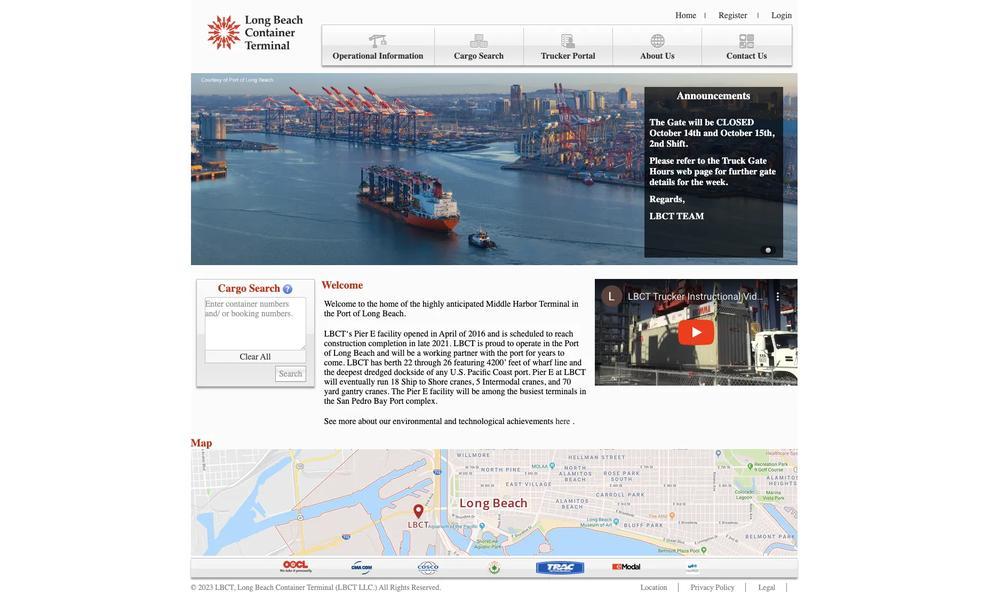 Task type: vqa. For each thing, say whether or not it's contained in the screenshot.
the bottom TIME
no



Task type: locate. For each thing, give the bounding box(es) containing it.
the
[[708, 155, 720, 166], [691, 177, 704, 187], [367, 299, 378, 309], [410, 299, 421, 309], [324, 309, 335, 319], [552, 339, 563, 349], [497, 349, 508, 358], [324, 368, 335, 377], [507, 387, 518, 397], [324, 397, 335, 406]]

complex.
[[406, 397, 438, 406]]

1 october from the left
[[650, 128, 682, 138]]

will
[[689, 117, 703, 128], [392, 349, 405, 358], [324, 377, 338, 387], [456, 387, 470, 397]]

1 vertical spatial search
[[249, 282, 280, 295]]

the gate will be closed october 14th and october 15th, 2nd shift.
[[650, 117, 775, 149]]

1 horizontal spatial cargo
[[454, 51, 477, 61]]

terminal inside welcome to the home of the highly anticipated middle harbor terminal in the port of long beach.
[[539, 299, 570, 309]]

and left 70
[[548, 377, 561, 387]]

1 horizontal spatial october
[[721, 128, 753, 138]]

0 horizontal spatial october
[[650, 128, 682, 138]]

1 horizontal spatial facility
[[430, 387, 454, 397]]

lbct
[[650, 211, 675, 221], [454, 339, 475, 349], [347, 358, 369, 368], [564, 368, 586, 377]]

in left late
[[409, 339, 416, 349]]

details
[[650, 177, 675, 187]]

lbct up the featuring
[[454, 339, 475, 349]]

1 horizontal spatial be
[[472, 387, 480, 397]]

e up has
[[370, 329, 375, 339]]

1 vertical spatial terminal
[[307, 583, 334, 592]]

1 vertical spatial the
[[391, 387, 405, 397]]

|
[[705, 11, 706, 20], [758, 11, 759, 20]]

1 vertical spatial long
[[333, 349, 352, 358]]

1 vertical spatial pier
[[533, 368, 546, 377]]

port.
[[515, 368, 531, 377]]

0 vertical spatial all
[[260, 352, 271, 362]]

0 vertical spatial cargo search
[[454, 51, 504, 61]]

pier
[[354, 329, 368, 339], [533, 368, 546, 377], [407, 387, 421, 397]]

our
[[379, 417, 391, 426]]

featuring
[[454, 358, 485, 368]]

gate right truck at right
[[748, 155, 767, 166]]

2 vertical spatial be
[[472, 387, 480, 397]]

will down the announcements
[[689, 117, 703, 128]]

to right the refer on the right top
[[698, 155, 706, 166]]

0 vertical spatial beach
[[354, 349, 375, 358]]

of right feet on the bottom of the page
[[523, 358, 530, 368]]

1 vertical spatial cargo search
[[218, 282, 280, 295]]

hours
[[650, 166, 674, 177]]

facility down any
[[430, 387, 454, 397]]

pier right lbct's
[[354, 329, 368, 339]]

come.
[[324, 358, 345, 368]]

2 horizontal spatial port
[[565, 339, 579, 349]]

1 vertical spatial beach
[[255, 583, 274, 592]]

0 horizontal spatial long
[[237, 583, 253, 592]]

to inside welcome to the home of the highly anticipated middle harbor terminal in the port of long beach.
[[358, 299, 365, 309]]

line
[[555, 358, 567, 368]]

environmental
[[393, 417, 442, 426]]

all
[[260, 352, 271, 362], [379, 583, 388, 592]]

lbct left has
[[347, 358, 369, 368]]

regards,​
[[650, 194, 685, 204]]

0 vertical spatial be
[[705, 117, 714, 128]]

busiest
[[520, 387, 544, 397]]

1 horizontal spatial terminal
[[539, 299, 570, 309]]

0 vertical spatial facility
[[378, 329, 402, 339]]

in right operate
[[543, 339, 550, 349]]

1 horizontal spatial is
[[502, 329, 508, 339]]

for right page
[[715, 166, 727, 177]]

see more about our environmental and technological achievements here .
[[324, 417, 575, 426]]

1 horizontal spatial us
[[758, 51, 767, 61]]

0 horizontal spatial gate
[[667, 117, 686, 128]]

facility down beach.
[[378, 329, 402, 339]]

Enter container numbers and/ or booking numbers. text field
[[205, 297, 306, 351]]

in up reach
[[572, 299, 579, 309]]

about
[[358, 417, 377, 426]]

october up truck at right
[[721, 128, 753, 138]]

clear all button
[[205, 351, 306, 363]]

22
[[404, 358, 413, 368]]

be left 'among'
[[472, 387, 480, 397]]

terminal left the (lbct
[[307, 583, 334, 592]]

e left the at
[[549, 368, 554, 377]]

0 vertical spatial port
[[337, 309, 351, 319]]

truck
[[722, 155, 746, 166]]

portal
[[573, 51, 596, 61]]

0 horizontal spatial all
[[260, 352, 271, 362]]

to right proud
[[507, 339, 514, 349]]

welcome
[[322, 279, 363, 291], [324, 299, 356, 309]]

port up line
[[565, 339, 579, 349]]

2 horizontal spatial long
[[362, 309, 380, 319]]

deepest
[[337, 368, 362, 377]]

0 horizontal spatial beach
[[255, 583, 274, 592]]

1 horizontal spatial beach
[[354, 349, 375, 358]]

1 us from the left
[[665, 51, 675, 61]]

anticipated
[[447, 299, 484, 309]]

1 horizontal spatial port
[[390, 397, 404, 406]]

bay
[[374, 397, 388, 406]]

llc.)
[[359, 583, 377, 592]]

the right run
[[391, 387, 405, 397]]

e left 'shore'
[[423, 387, 428, 397]]

the left port
[[497, 349, 508, 358]]

for right port
[[526, 349, 536, 358]]

port up lbct's
[[337, 309, 351, 319]]

reach
[[555, 329, 573, 339]]

terminal right harbor
[[539, 299, 570, 309]]

the left home
[[367, 299, 378, 309]]

for
[[715, 166, 727, 177], [678, 177, 689, 187], [526, 349, 536, 358]]

facility
[[378, 329, 402, 339], [430, 387, 454, 397]]

proud
[[485, 339, 505, 349]]

port right bay
[[390, 397, 404, 406]]

| left login link
[[758, 11, 759, 20]]

to inside please refer to the truck gate hours web page for further gate details for the week.
[[698, 155, 706, 166]]

| right 'home'
[[705, 11, 706, 20]]

of down lbct's
[[324, 349, 331, 358]]

is left proud
[[478, 339, 483, 349]]

refer
[[677, 155, 696, 166]]

october up please
[[650, 128, 682, 138]]

2 vertical spatial pier
[[407, 387, 421, 397]]

container
[[276, 583, 305, 592]]

2 us from the left
[[758, 51, 767, 61]]

.
[[572, 417, 575, 426]]

home
[[380, 299, 399, 309]]

be left 'closed'
[[705, 117, 714, 128]]

be
[[705, 117, 714, 128], [407, 349, 415, 358], [472, 387, 480, 397]]

to left home
[[358, 299, 365, 309]]

the
[[650, 117, 665, 128], [391, 387, 405, 397]]

privacy policy link
[[691, 583, 735, 592]]

0 horizontal spatial terminal
[[307, 583, 334, 592]]

long left beach.
[[362, 309, 380, 319]]

trucker
[[541, 51, 571, 61]]

0 horizontal spatial pier
[[354, 329, 368, 339]]

in
[[572, 299, 579, 309], [431, 329, 437, 339], [409, 339, 416, 349], [543, 339, 550, 349], [580, 387, 586, 397]]

search
[[479, 51, 504, 61], [249, 282, 280, 295]]

0 horizontal spatial cargo
[[218, 282, 247, 295]]

us right contact
[[758, 51, 767, 61]]

0 vertical spatial terminal
[[539, 299, 570, 309]]

be left a
[[407, 349, 415, 358]]

to
[[698, 155, 706, 166], [358, 299, 365, 309], [546, 329, 553, 339], [507, 339, 514, 349], [558, 349, 565, 358], [419, 377, 426, 387]]

welcome inside welcome to the home of the highly anticipated middle harbor terminal in the port of long beach.
[[324, 299, 356, 309]]

cranes, down wharf
[[522, 377, 546, 387]]

1 vertical spatial facility
[[430, 387, 454, 397]]

1 vertical spatial be
[[407, 349, 415, 358]]

1 horizontal spatial cargo search
[[454, 51, 504, 61]]

2 | from the left
[[758, 11, 759, 20]]

0 horizontal spatial us
[[665, 51, 675, 61]]

0 vertical spatial the
[[650, 117, 665, 128]]

the up lbct's
[[324, 309, 335, 319]]

0 horizontal spatial cranes,
[[450, 377, 474, 387]]

late
[[418, 339, 430, 349]]

port
[[510, 349, 524, 358]]

october
[[650, 128, 682, 138], [721, 128, 753, 138]]

lbct down regards,​
[[650, 211, 675, 221]]

of right home
[[401, 299, 408, 309]]

gate
[[667, 117, 686, 128], [748, 155, 767, 166]]

beach left container
[[255, 583, 274, 592]]

completion
[[369, 339, 407, 349]]

0 vertical spatial long
[[362, 309, 380, 319]]

1 vertical spatial cargo
[[218, 282, 247, 295]]

1 cranes, from the left
[[450, 377, 474, 387]]

0 vertical spatial e
[[370, 329, 375, 339]]

1 horizontal spatial |
[[758, 11, 759, 20]]

all right clear
[[260, 352, 271, 362]]

14th and
[[684, 128, 718, 138]]

legal link
[[759, 583, 776, 592]]

policy
[[716, 583, 735, 592]]

long right lbct,
[[237, 583, 253, 592]]

here
[[556, 417, 570, 426]]

privacy policy
[[691, 583, 735, 592]]

pier right the port.
[[533, 368, 546, 377]]

technological
[[459, 417, 505, 426]]

None submit
[[275, 366, 306, 382]]

terminal
[[539, 299, 570, 309], [307, 583, 334, 592]]

of left 2016
[[459, 329, 466, 339]]

u.s.
[[450, 368, 466, 377]]

1 horizontal spatial search
[[479, 51, 504, 61]]

0 vertical spatial gate
[[667, 117, 686, 128]]

1 vertical spatial all
[[379, 583, 388, 592]]

26
[[443, 358, 452, 368]]

dredged
[[365, 368, 392, 377]]

search inside menu bar
[[479, 51, 504, 61]]

1 horizontal spatial long
[[333, 349, 352, 358]]

gate up shift. in the top right of the page
[[667, 117, 686, 128]]

2 horizontal spatial be
[[705, 117, 714, 128]]

all right the llc.)
[[379, 583, 388, 592]]

all inside button
[[260, 352, 271, 362]]

1 horizontal spatial e
[[423, 387, 428, 397]]

trucker portal
[[541, 51, 596, 61]]

menu bar
[[322, 25, 792, 66]]

beach up dredged
[[354, 349, 375, 358]]

long down lbct's
[[333, 349, 352, 358]]

1 vertical spatial gate
[[748, 155, 767, 166]]

cranes,
[[450, 377, 474, 387], [522, 377, 546, 387]]

0 horizontal spatial |
[[705, 11, 706, 20]]

0 vertical spatial pier
[[354, 329, 368, 339]]

for right details on the right top
[[678, 177, 689, 187]]

0 vertical spatial welcome
[[322, 279, 363, 291]]

the right 'among'
[[507, 387, 518, 397]]

the left week.
[[691, 177, 704, 187]]

0 horizontal spatial port
[[337, 309, 351, 319]]

intermodal
[[483, 377, 520, 387]]

cranes, left 5
[[450, 377, 474, 387]]

0 vertical spatial search
[[479, 51, 504, 61]]

opened
[[404, 329, 429, 339]]

1 horizontal spatial cranes,
[[522, 377, 546, 387]]

berth
[[384, 358, 402, 368]]

port inside welcome to the home of the highly anticipated middle harbor terminal in the port of long beach.
[[337, 309, 351, 319]]

1 horizontal spatial gate
[[748, 155, 767, 166]]

team
[[677, 211, 704, 221]]

pier down dockside
[[407, 387, 421, 397]]

is left scheduled
[[502, 329, 508, 339]]

2 horizontal spatial e
[[549, 368, 554, 377]]

0 horizontal spatial for
[[526, 349, 536, 358]]

partner
[[454, 349, 478, 358]]

of
[[401, 299, 408, 309], [353, 309, 360, 319], [459, 329, 466, 339], [324, 349, 331, 358], [523, 358, 530, 368], [427, 368, 434, 377]]

1 vertical spatial e
[[549, 368, 554, 377]]

18
[[391, 377, 399, 387]]

1 horizontal spatial the
[[650, 117, 665, 128]]

1 vertical spatial welcome
[[324, 299, 356, 309]]

login
[[772, 11, 792, 20]]

0 horizontal spatial the
[[391, 387, 405, 397]]

cargo search
[[454, 51, 504, 61], [218, 282, 280, 295]]

us right about
[[665, 51, 675, 61]]

the up 2nd at the top right
[[650, 117, 665, 128]]

0 horizontal spatial search
[[249, 282, 280, 295]]

the inside "the gate will be closed october 14th and october 15th, 2nd shift."
[[650, 117, 665, 128]]

gate inside "the gate will be closed october 14th and october 15th, 2nd shift."
[[667, 117, 686, 128]]

clear all
[[240, 352, 271, 362]]



Task type: describe. For each thing, give the bounding box(es) containing it.
gate inside please refer to the truck gate hours web page for further gate details for the week.
[[748, 155, 767, 166]]

april
[[439, 329, 457, 339]]

more
[[339, 417, 356, 426]]

for inside lbct's pier e facility opened in april of 2016 and is scheduled to reach construction completion in late 2021.  lbct is proud to operate in the port of long beach and will be a working partner with the port for years to come.  lbct has berth 22 through 26 featuring 4200' feet of wharf line and the deepest dredged dockside of any u.s. pacific coast port. pier e at lbct will eventually run 18 ship to shore cranes, 5 intermodal cranes, and 70 yard gantry cranes. the pier e facility will be among the busiest terminals in the san pedro bay port complex.
[[526, 349, 536, 358]]

register link
[[719, 11, 747, 20]]

privacy
[[691, 583, 714, 592]]

2 vertical spatial e
[[423, 387, 428, 397]]

harbor
[[513, 299, 537, 309]]

menu bar containing operational information
[[322, 25, 792, 66]]

wharf
[[533, 358, 553, 368]]

trucker portal link
[[524, 28, 613, 66]]

0 horizontal spatial is
[[478, 339, 483, 349]]

2 horizontal spatial for
[[715, 166, 727, 177]]

information
[[379, 51, 424, 61]]

the inside lbct's pier e facility opened in april of 2016 and is scheduled to reach construction completion in late 2021.  lbct is proud to operate in the port of long beach and will be a working partner with the port for years to come.  lbct has berth 22 through 26 featuring 4200' feet of wharf line and the deepest dredged dockside of any u.s. pacific coast port. pier e at lbct will eventually run 18 ship to shore cranes, 5 intermodal cranes, and 70 yard gantry cranes. the pier e facility will be among the busiest terminals in the san pedro bay port complex.
[[391, 387, 405, 397]]

has
[[371, 358, 382, 368]]

closed
[[717, 117, 754, 128]]

run
[[377, 377, 389, 387]]

and up dredged
[[377, 349, 389, 358]]

1 horizontal spatial for
[[678, 177, 689, 187]]

highly
[[423, 299, 444, 309]]

with
[[480, 349, 495, 358]]

0 horizontal spatial be
[[407, 349, 415, 358]]

the left san
[[324, 397, 335, 406]]

lbct right the at
[[564, 368, 586, 377]]

rights
[[390, 583, 410, 592]]

legal
[[759, 583, 776, 592]]

pacific
[[468, 368, 491, 377]]

lbct,
[[215, 583, 236, 592]]

achievements
[[507, 417, 554, 426]]

beach.
[[383, 309, 406, 319]]

operational information
[[333, 51, 424, 61]]

0 horizontal spatial facility
[[378, 329, 402, 339]]

and right line
[[570, 358, 582, 368]]

and right 2016
[[488, 329, 500, 339]]

operational
[[333, 51, 377, 61]]

further
[[729, 166, 758, 177]]

home link
[[676, 11, 697, 20]]

gate
[[760, 166, 776, 177]]

the left truck at right
[[708, 155, 720, 166]]

in right late
[[431, 329, 437, 339]]

construction
[[324, 339, 366, 349]]

long inside welcome to the home of the highly anticipated middle harbor terminal in the port of long beach.
[[362, 309, 380, 319]]

lbct team
[[650, 211, 704, 221]]

us for about us
[[665, 51, 675, 61]]

lbct's pier e facility opened in april of 2016 and is scheduled to reach construction completion in late 2021.  lbct is proud to operate in the port of long beach and will be a working partner with the port for years to come.  lbct has berth 22 through 26 featuring 4200' feet of wharf line and the deepest dredged dockside of any u.s. pacific coast port. pier e at lbct will eventually run 18 ship to shore cranes, 5 intermodal cranes, and 70 yard gantry cranes. the pier e facility will be among the busiest terminals in the san pedro bay port complex.
[[324, 329, 586, 406]]

middle
[[486, 299, 511, 309]]

2 cranes, from the left
[[522, 377, 546, 387]]

will down come.
[[324, 377, 338, 387]]

shore
[[428, 377, 448, 387]]

see
[[324, 417, 337, 426]]

san
[[337, 397, 350, 406]]

web
[[677, 166, 692, 177]]

1 vertical spatial port
[[565, 339, 579, 349]]

to right ship
[[419, 377, 426, 387]]

2 vertical spatial long
[[237, 583, 253, 592]]

us for contact us
[[758, 51, 767, 61]]

contact us
[[727, 51, 767, 61]]

2016
[[468, 329, 486, 339]]

1 | from the left
[[705, 11, 706, 20]]

week.
[[706, 177, 728, 187]]

dockside
[[394, 368, 425, 377]]

and left technological on the bottom of the page
[[444, 417, 457, 426]]

will left a
[[392, 349, 405, 358]]

location
[[641, 583, 667, 592]]

reserved.
[[412, 583, 441, 592]]

feet
[[508, 358, 521, 368]]

to left reach
[[546, 329, 553, 339]]

at
[[556, 368, 562, 377]]

ship
[[402, 377, 417, 387]]

announcements
[[677, 90, 751, 102]]

operational information link
[[322, 28, 435, 66]]

0 horizontal spatial e
[[370, 329, 375, 339]]

the up the yard
[[324, 368, 335, 377]]

of left any
[[427, 368, 434, 377]]

working
[[423, 349, 452, 358]]

the left 'highly'
[[410, 299, 421, 309]]

4200'
[[487, 358, 507, 368]]

gantry
[[342, 387, 363, 397]]

contact us link
[[703, 28, 792, 66]]

eventually
[[340, 377, 375, 387]]

in inside welcome to the home of the highly anticipated middle harbor terminal in the port of long beach.
[[572, 299, 579, 309]]

of up "construction"
[[353, 309, 360, 319]]

terminals
[[546, 387, 578, 397]]

2 vertical spatial port
[[390, 397, 404, 406]]

welcome for welcome to the home of the highly anticipated middle harbor terminal in the port of long beach.
[[324, 299, 356, 309]]

among
[[482, 387, 505, 397]]

will left 5
[[456, 387, 470, 397]]

please refer to the truck gate hours web page for further gate details for the week.
[[650, 155, 776, 187]]

in right 70
[[580, 387, 586, 397]]

1 horizontal spatial all
[[379, 583, 388, 592]]

login link
[[772, 11, 792, 20]]

coast
[[493, 368, 513, 377]]

yard
[[324, 387, 339, 397]]

home
[[676, 11, 697, 20]]

scheduled
[[510, 329, 544, 339]]

welcome for welcome
[[322, 279, 363, 291]]

any
[[436, 368, 448, 377]]

be inside "the gate will be closed october 14th and october 15th, 2nd shift."
[[705, 117, 714, 128]]

beach inside lbct's pier e facility opened in april of 2016 and is scheduled to reach construction completion in late 2021.  lbct is proud to operate in the port of long beach and will be a working partner with the port for years to come.  lbct has berth 22 through 26 featuring 4200' feet of wharf line and the deepest dredged dockside of any u.s. pacific coast port. pier e at lbct will eventually run 18 ship to shore cranes, 5 intermodal cranes, and 70 yard gantry cranes. the pier e facility will be among the busiest terminals in the san pedro bay port complex.
[[354, 349, 375, 358]]

2021.
[[432, 339, 452, 349]]

2nd
[[650, 138, 665, 149]]

page
[[695, 166, 713, 177]]

0 vertical spatial cargo
[[454, 51, 477, 61]]

1 horizontal spatial pier
[[407, 387, 421, 397]]

5
[[476, 377, 481, 387]]

operate
[[516, 339, 541, 349]]

through
[[415, 358, 441, 368]]

2 october from the left
[[721, 128, 753, 138]]

cargo search link
[[435, 28, 524, 66]]

the up line
[[552, 339, 563, 349]]

0 horizontal spatial cargo search
[[218, 282, 280, 295]]

shift.
[[667, 138, 688, 149]]

will inside "the gate will be closed october 14th and october 15th, 2nd shift."
[[689, 117, 703, 128]]

to right years
[[558, 349, 565, 358]]

lbct's
[[324, 329, 352, 339]]

about
[[640, 51, 663, 61]]

about us link
[[613, 28, 703, 66]]

about us
[[640, 51, 675, 61]]

a
[[417, 349, 421, 358]]

2023
[[198, 583, 213, 592]]

2 horizontal spatial pier
[[533, 368, 546, 377]]

register
[[719, 11, 747, 20]]

long inside lbct's pier e facility opened in april of 2016 and is scheduled to reach construction completion in late 2021.  lbct is proud to operate in the port of long beach and will be a working partner with the port for years to come.  lbct has berth 22 through 26 featuring 4200' feet of wharf line and the deepest dredged dockside of any u.s. pacific coast port. pier e at lbct will eventually run 18 ship to shore cranes, 5 intermodal cranes, and 70 yard gantry cranes. the pier e facility will be among the busiest terminals in the san pedro bay port complex.
[[333, 349, 352, 358]]



